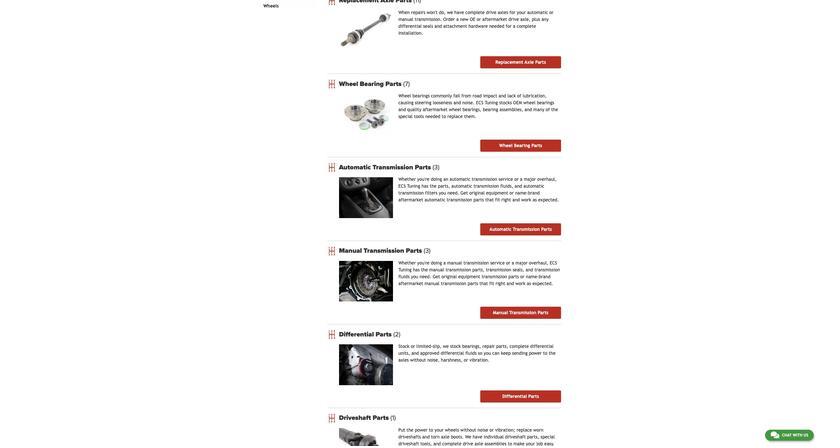 Task type: locate. For each thing, give the bounding box(es) containing it.
wheel inside the wheel bearings commonly fail from road impact and lack of lubrication, causing steering looseness and noise. ecs tuning stocks oem wheel bearings and quality aftermarket wheel bearings, bearing assemblies, and many of the special tools needed to replace them.
[[399, 93, 411, 99]]

a
[[457, 17, 459, 22], [513, 23, 516, 29], [520, 177, 523, 182], [444, 260, 446, 266], [512, 260, 515, 266]]

and right the seals
[[435, 23, 442, 29]]

1 vertical spatial as
[[527, 281, 532, 286]]

replacement axle parts link
[[481, 56, 561, 68]]

noise.
[[463, 100, 475, 105]]

0 vertical spatial work
[[522, 197, 532, 203]]

of
[[518, 93, 522, 99], [546, 107, 550, 112]]

differential parts thumbnail image image
[[339, 345, 393, 385]]

equipment for manual transmission parts
[[459, 274, 481, 279]]

major inside whether you're doing a manual transmission service or a major overhaul, ecs tuning has the manual transmission parts, transmission seals, and transmission fluids you need. get original equipment transmission parts or name-brand aftermarket manual transmission parts that fit right and work as expected.
[[516, 260, 528, 266]]

wheel inside wheel bearing parts link
[[500, 143, 513, 148]]

fit inside whether you're doing a manual transmission service or a major overhaul, ecs tuning has the manual transmission parts, transmission seals, and transmission fluids you need. get original equipment transmission parts or name-brand aftermarket manual transmission parts that fit right and work as expected.
[[490, 281, 495, 286]]

complete up sending
[[510, 344, 529, 349]]

transmission
[[373, 164, 414, 171], [513, 227, 540, 232], [364, 247, 405, 255], [510, 310, 537, 316]]

0 vertical spatial of
[[518, 93, 522, 99]]

slip,
[[433, 344, 442, 349]]

2 horizontal spatial parts,
[[497, 344, 509, 349]]

wheel for wheel bearing parts link to the top
[[339, 80, 358, 88]]

1 doing from the top
[[431, 177, 442, 182]]

manual transmission parts
[[339, 247, 424, 255], [493, 310, 549, 316]]

needed inside when repairs won't do, we have complete drive axles for your automatic or manual transmission. order a new oe or aftermarket drive axle, plus any differential seals and attachment hardware needed for a complete installation.
[[490, 23, 505, 29]]

1 vertical spatial bearing
[[514, 143, 531, 148]]

we inside stock or limited-slip, we stock bearings, repair parts, complete differential units, and approved differential fluids so you can keep sending power to the axles without noise, harshness, or vibration.
[[443, 344, 449, 349]]

doing inside whether you're doing an automatic transmission service or a major overhaul, ecs tuning has the parts, automatic transmission fluids, and automatic transmission filters you need. get original equipment or name-brand aftermarket automatic transmission parts that fit right and work as expected.
[[431, 177, 442, 182]]

to
[[442, 114, 446, 119], [544, 351, 548, 356]]

need. inside whether you're doing an automatic transmission service or a major overhaul, ecs tuning has the parts, automatic transmission fluids, and automatic transmission filters you need. get original equipment or name-brand aftermarket automatic transmission parts that fit right and work as expected.
[[448, 191, 460, 196]]

1 vertical spatial you're
[[418, 260, 430, 266]]

parts,
[[438, 184, 450, 189], [473, 267, 485, 273], [497, 344, 509, 349]]

1 vertical spatial service
[[491, 260, 505, 266]]

aftermarket inside when repairs won't do, we have complete drive axles for your automatic or manual transmission. order a new oe or aftermarket drive axle, plus any differential seals and attachment hardware needed for a complete installation.
[[483, 17, 508, 22]]

major inside whether you're doing an automatic transmission service or a major overhaul, ecs tuning has the parts, automatic transmission fluids, and automatic transmission filters you need. get original equipment or name-brand aftermarket automatic transmission parts that fit right and work as expected.
[[524, 177, 536, 182]]

1 vertical spatial doing
[[431, 260, 442, 266]]

overhaul, inside whether you're doing a manual transmission service or a major overhaul, ecs tuning has the manual transmission parts, transmission seals, and transmission fluids you need. get original equipment transmission parts or name-brand aftermarket manual transmission parts that fit right and work as expected.
[[529, 260, 549, 266]]

2 doing from the top
[[431, 260, 442, 266]]

transmission.
[[415, 17, 442, 22]]

doing inside whether you're doing a manual transmission service or a major overhaul, ecs tuning has the manual transmission parts, transmission seals, and transmission fluids you need. get original equipment transmission parts or name-brand aftermarket manual transmission parts that fit right and work as expected.
[[431, 260, 442, 266]]

0 vertical spatial wheel bearing parts link
[[339, 80, 561, 88]]

or
[[550, 10, 554, 15], [477, 17, 481, 22], [515, 177, 519, 182], [510, 191, 514, 196], [507, 260, 511, 266], [521, 274, 525, 279], [411, 344, 415, 349], [464, 358, 468, 363]]

bearings up many
[[537, 100, 555, 105]]

1 vertical spatial differential parts
[[503, 394, 539, 399]]

axles left your
[[498, 10, 509, 15]]

0 horizontal spatial wheel bearing parts
[[339, 80, 404, 88]]

0 vertical spatial overhaul,
[[538, 177, 557, 182]]

parts
[[536, 60, 546, 65], [386, 80, 402, 88], [532, 143, 543, 148], [415, 164, 431, 171], [542, 227, 552, 232], [406, 247, 422, 255], [538, 310, 549, 316], [376, 331, 392, 339], [529, 394, 539, 399], [373, 414, 389, 422]]

2 vertical spatial tuning
[[399, 267, 412, 273]]

need. inside whether you're doing a manual transmission service or a major overhaul, ecs tuning has the manual transmission parts, transmission seals, and transmission fluids you need. get original equipment transmission parts or name-brand aftermarket manual transmission parts that fit right and work as expected.
[[420, 274, 432, 279]]

1 vertical spatial expected.
[[533, 281, 554, 286]]

wheel
[[524, 100, 536, 105], [449, 107, 462, 112]]

wheel bearing parts for wheel bearing parts link to the top
[[339, 80, 404, 88]]

aftermarket
[[483, 17, 508, 22], [423, 107, 448, 112], [399, 197, 424, 203], [399, 281, 424, 286]]

original inside whether you're doing an automatic transmission service or a major overhaul, ecs tuning has the parts, automatic transmission fluids, and automatic transmission filters you need. get original equipment or name-brand aftermarket automatic transmission parts that fit right and work as expected.
[[470, 191, 485, 196]]

for left your
[[510, 10, 516, 15]]

0 vertical spatial needed
[[490, 23, 505, 29]]

service inside whether you're doing an automatic transmission service or a major overhaul, ecs tuning has the parts, automatic transmission fluids, and automatic transmission filters you need. get original equipment or name-brand aftermarket automatic transmission parts that fit right and work as expected.
[[499, 177, 513, 182]]

right
[[502, 197, 512, 203], [496, 281, 506, 286]]

without
[[411, 358, 426, 363]]

need. for automatic transmission parts
[[448, 191, 460, 196]]

major for manual transmission parts
[[516, 260, 528, 266]]

1 horizontal spatial get
[[461, 191, 468, 196]]

them.
[[465, 114, 477, 119]]

0 vertical spatial ecs
[[476, 100, 484, 105]]

service inside whether you're doing a manual transmission service or a major overhaul, ecs tuning has the manual transmission parts, transmission seals, and transmission fluids you need. get original equipment transmission parts or name-brand aftermarket manual transmission parts that fit right and work as expected.
[[491, 260, 505, 266]]

ecs for automatic transmission parts
[[399, 184, 406, 189]]

bearings, up them.
[[463, 107, 482, 112]]

differential up installation.
[[399, 23, 422, 29]]

that inside whether you're doing an automatic transmission service or a major overhaul, ecs tuning has the parts, automatic transmission fluids, and automatic transmission filters you need. get original equipment or name-brand aftermarket automatic transmission parts that fit right and work as expected.
[[486, 197, 494, 203]]

2 vertical spatial ecs
[[550, 260, 558, 266]]

brand
[[528, 191, 540, 196], [539, 274, 551, 279]]

we up order
[[447, 10, 453, 15]]

get for manual transmission parts
[[433, 274, 440, 279]]

automatic for bottommost automatic transmission parts link
[[490, 227, 512, 232]]

1 horizontal spatial fluids
[[466, 351, 477, 356]]

as inside whether you're doing a manual transmission service or a major overhaul, ecs tuning has the manual transmission parts, transmission seals, and transmission fluids you need. get original equipment transmission parts or name-brand aftermarket manual transmission parts that fit right and work as expected.
[[527, 281, 532, 286]]

name-
[[516, 191, 528, 196], [526, 274, 539, 279]]

0 vertical spatial automatic
[[339, 164, 371, 171]]

0 vertical spatial bearings
[[413, 93, 430, 99]]

0 vertical spatial drive
[[486, 10, 497, 15]]

brand inside whether you're doing a manual transmission service or a major overhaul, ecs tuning has the manual transmission parts, transmission seals, and transmission fluids you need. get original equipment transmission parts or name-brand aftermarket manual transmission parts that fit right and work as expected.
[[539, 274, 551, 279]]

0 vertical spatial axles
[[498, 10, 509, 15]]

aftermarket inside whether you're doing a manual transmission service or a major overhaul, ecs tuning has the manual transmission parts, transmission seals, and transmission fluids you need. get original equipment transmission parts or name-brand aftermarket manual transmission parts that fit right and work as expected.
[[399, 281, 424, 286]]

1 vertical spatial whether
[[399, 260, 416, 266]]

wheel
[[339, 80, 358, 88], [399, 93, 411, 99], [500, 143, 513, 148]]

2 horizontal spatial you
[[484, 351, 491, 356]]

and up special
[[399, 107, 406, 112]]

1 vertical spatial bearings,
[[463, 344, 481, 349]]

and
[[435, 23, 442, 29], [499, 93, 507, 99], [454, 100, 461, 105], [399, 107, 406, 112], [525, 107, 532, 112], [515, 184, 523, 189], [513, 197, 520, 203], [526, 267, 534, 273], [507, 281, 515, 286], [412, 351, 419, 356]]

1 vertical spatial brand
[[539, 274, 551, 279]]

overhaul, inside whether you're doing an automatic transmission service or a major overhaul, ecs tuning has the parts, automatic transmission fluids, and automatic transmission filters you need. get original equipment or name-brand aftermarket automatic transmission parts that fit right and work as expected.
[[538, 177, 557, 182]]

differential
[[339, 331, 374, 339], [503, 394, 527, 399]]

a inside whether you're doing an automatic transmission service or a major overhaul, ecs tuning has the parts, automatic transmission fluids, and automatic transmission filters you need. get original equipment or name-brand aftermarket automatic transmission parts that fit right and work as expected.
[[520, 177, 523, 182]]

1 horizontal spatial needed
[[490, 23, 505, 29]]

vibration.
[[470, 358, 490, 363]]

2 vertical spatial complete
[[510, 344, 529, 349]]

installation.
[[399, 30, 423, 36]]

0 vertical spatial service
[[499, 177, 513, 182]]

1 vertical spatial right
[[496, 281, 506, 286]]

1 vertical spatial ecs
[[399, 184, 406, 189]]

we right slip, in the right of the page
[[443, 344, 449, 349]]

1 vertical spatial need.
[[420, 274, 432, 279]]

whether
[[399, 177, 416, 182], [399, 260, 416, 266]]

0 horizontal spatial fit
[[490, 281, 495, 286]]

0 vertical spatial has
[[422, 184, 429, 189]]

to right power at the right bottom of page
[[544, 351, 548, 356]]

automatic transmission parts thumbnail image image
[[339, 178, 393, 218]]

0 horizontal spatial differential
[[399, 23, 422, 29]]

1 horizontal spatial automatic transmission parts
[[490, 227, 552, 232]]

1 horizontal spatial as
[[533, 197, 537, 203]]

complete up oe
[[466, 10, 485, 15]]

bearing
[[360, 80, 384, 88], [514, 143, 531, 148]]

1 vertical spatial get
[[433, 274, 440, 279]]

1 horizontal spatial wheel bearing parts
[[500, 143, 543, 148]]

major for automatic transmission parts
[[524, 177, 536, 182]]

2 vertical spatial differential
[[441, 351, 464, 356]]

1 horizontal spatial equipment
[[487, 191, 509, 196]]

wheel down lubrication, on the top right
[[524, 100, 536, 105]]

expected. inside whether you're doing an automatic transmission service or a major overhaul, ecs tuning has the parts, automatic transmission fluids, and automatic transmission filters you need. get original equipment or name-brand aftermarket automatic transmission parts that fit right and work as expected.
[[539, 197, 559, 203]]

equipment inside whether you're doing an automatic transmission service or a major overhaul, ecs tuning has the parts, automatic transmission fluids, and automatic transmission filters you need. get original equipment or name-brand aftermarket automatic transmission parts that fit right and work as expected.
[[487, 191, 509, 196]]

the inside whether you're doing a manual transmission service or a major overhaul, ecs tuning has the manual transmission parts, transmission seals, and transmission fluids you need. get original equipment transmission parts or name-brand aftermarket manual transmission parts that fit right and work as expected.
[[421, 267, 428, 273]]

2 horizontal spatial wheel
[[500, 143, 513, 148]]

2 whether from the top
[[399, 260, 416, 266]]

the
[[552, 107, 559, 112], [430, 184, 437, 189], [421, 267, 428, 273], [549, 351, 556, 356]]

when repairs won't do, we have complete drive axles for your automatic or manual transmission. order a new oe or aftermarket drive axle, plus any differential seals and attachment hardware needed for a complete installation.
[[399, 10, 554, 36]]

0 horizontal spatial has
[[413, 267, 420, 273]]

fluids inside whether you're doing a manual transmission service or a major overhaul, ecs tuning has the manual transmission parts, transmission seals, and transmission fluids you need. get original equipment transmission parts or name-brand aftermarket manual transmission parts that fit right and work as expected.
[[399, 274, 410, 279]]

1 horizontal spatial automatic
[[490, 227, 512, 232]]

0 vertical spatial name-
[[516, 191, 528, 196]]

complete inside stock or limited-slip, we stock bearings, repair parts, complete differential units, and approved differential fluids so you can keep sending power to the axles without noise, harshness, or vibration.
[[510, 344, 529, 349]]

parts
[[474, 197, 484, 203], [509, 274, 519, 279], [468, 281, 479, 286]]

0 vertical spatial right
[[502, 197, 512, 203]]

original
[[470, 191, 485, 196], [442, 274, 457, 279]]

keep
[[501, 351, 511, 356]]

drive up hardware
[[486, 10, 497, 15]]

1 vertical spatial automatic
[[490, 227, 512, 232]]

order
[[444, 17, 455, 22]]

fit
[[496, 197, 500, 203], [490, 281, 495, 286]]

fluids
[[399, 274, 410, 279], [466, 351, 477, 356]]

2 vertical spatial parts
[[468, 281, 479, 286]]

drive down your
[[509, 17, 519, 22]]

you're inside whether you're doing a manual transmission service or a major overhaul, ecs tuning has the manual transmission parts, transmission seals, and transmission fluids you need. get original equipment transmission parts or name-brand aftermarket manual transmission parts that fit right and work as expected.
[[418, 260, 430, 266]]

2 vertical spatial you
[[484, 351, 491, 356]]

1 vertical spatial manual transmission parts
[[493, 310, 549, 316]]

0 vertical spatial whether
[[399, 177, 416, 182]]

replacement axle parts thumbnail image image
[[339, 10, 393, 51]]

0 vertical spatial parts
[[474, 197, 484, 203]]

1 you're from the top
[[418, 177, 430, 182]]

wheel bearing parts link
[[339, 80, 561, 88], [481, 140, 561, 152]]

differential inside when repairs won't do, we have complete drive axles for your automatic or manual transmission. order a new oe or aftermarket drive axle, plus any differential seals and attachment hardware needed for a complete installation.
[[399, 23, 422, 29]]

1 vertical spatial bearings
[[537, 100, 555, 105]]

differential up power at the right bottom of page
[[531, 344, 554, 349]]

2 horizontal spatial differential
[[531, 344, 554, 349]]

to inside the wheel bearings commonly fail from road impact and lack of lubrication, causing steering looseness and noise. ecs tuning stocks oem wheel bearings and quality aftermarket wheel bearings, bearing assemblies, and many of the special tools needed to replace them.
[[442, 114, 446, 119]]

right inside whether you're doing a manual transmission service or a major overhaul, ecs tuning has the manual transmission parts, transmission seals, and transmission fluids you need. get original equipment transmission parts or name-brand aftermarket manual transmission parts that fit right and work as expected.
[[496, 281, 506, 286]]

equipment inside whether you're doing a manual transmission service or a major overhaul, ecs tuning has the manual transmission parts, transmission seals, and transmission fluids you need. get original equipment transmission parts or name-brand aftermarket manual transmission parts that fit right and work as expected.
[[459, 274, 481, 279]]

has inside whether you're doing a manual transmission service or a major overhaul, ecs tuning has the manual transmission parts, transmission seals, and transmission fluids you need. get original equipment transmission parts or name-brand aftermarket manual transmission parts that fit right and work as expected.
[[413, 267, 420, 273]]

manual
[[399, 17, 414, 22], [448, 260, 462, 266], [430, 267, 445, 273], [425, 281, 440, 286]]

0 horizontal spatial wheel
[[449, 107, 462, 112]]

for right hardware
[[506, 23, 512, 29]]

0 vertical spatial wheel
[[339, 80, 358, 88]]

0 vertical spatial manual transmission parts
[[339, 247, 424, 255]]

1 whether from the top
[[399, 177, 416, 182]]

looseness
[[433, 100, 453, 105]]

0 vertical spatial fit
[[496, 197, 500, 203]]

limited-
[[417, 344, 433, 349]]

0 vertical spatial complete
[[466, 10, 485, 15]]

differential up harshness, on the bottom
[[441, 351, 464, 356]]

seals,
[[513, 267, 525, 273]]

0 horizontal spatial automatic transmission parts
[[339, 164, 433, 171]]

and right seals,
[[526, 267, 534, 273]]

1 horizontal spatial manual
[[493, 310, 508, 316]]

1 vertical spatial axles
[[399, 358, 409, 363]]

aftermarket inside whether you're doing an automatic transmission service or a major overhaul, ecs tuning has the parts, automatic transmission fluids, and automatic transmission filters you need. get original equipment or name-brand aftermarket automatic transmission parts that fit right and work as expected.
[[399, 197, 424, 203]]

and left many
[[525, 107, 532, 112]]

the inside whether you're doing an automatic transmission service or a major overhaul, ecs tuning has the parts, automatic transmission fluids, and automatic transmission filters you need. get original equipment or name-brand aftermarket automatic transmission parts that fit right and work as expected.
[[430, 184, 437, 189]]

tuning inside whether you're doing an automatic transmission service or a major overhaul, ecs tuning has the parts, automatic transmission fluids, and automatic transmission filters you need. get original equipment or name-brand aftermarket automatic transmission parts that fit right and work as expected.
[[407, 184, 421, 189]]

that inside whether you're doing a manual transmission service or a major overhaul, ecs tuning has the manual transmission parts, transmission seals, and transmission fluids you need. get original equipment transmission parts or name-brand aftermarket manual transmission parts that fit right and work as expected.
[[480, 281, 488, 286]]

and up without
[[412, 351, 419, 356]]

needed right hardware
[[490, 23, 505, 29]]

major
[[524, 177, 536, 182], [516, 260, 528, 266]]

0 horizontal spatial to
[[442, 114, 446, 119]]

1 vertical spatial fit
[[490, 281, 495, 286]]

you inside whether you're doing a manual transmission service or a major overhaul, ecs tuning has the manual transmission parts, transmission seals, and transmission fluids you need. get original equipment transmission parts or name-brand aftermarket manual transmission parts that fit right and work as expected.
[[411, 274, 419, 279]]

bearings,
[[463, 107, 482, 112], [463, 344, 481, 349]]

bearings up steering
[[413, 93, 430, 99]]

complete
[[466, 10, 485, 15], [517, 23, 536, 29], [510, 344, 529, 349]]

1 vertical spatial drive
[[509, 17, 519, 22]]

manual transmission parts link
[[339, 247, 561, 255], [481, 307, 561, 319]]

ecs inside whether you're doing a manual transmission service or a major overhaul, ecs tuning has the manual transmission parts, transmission seals, and transmission fluids you need. get original equipment transmission parts or name-brand aftermarket manual transmission parts that fit right and work as expected.
[[550, 260, 558, 266]]

you're for manual transmission parts
[[418, 260, 430, 266]]

0 vertical spatial expected.
[[539, 197, 559, 203]]

whether for manual transmission parts
[[399, 260, 416, 266]]

harshness,
[[441, 358, 463, 363]]

0 vertical spatial fluids
[[399, 274, 410, 279]]

axles down units,
[[399, 358, 409, 363]]

axles
[[498, 10, 509, 15], [399, 358, 409, 363]]

bearings, inside stock or limited-slip, we stock bearings, repair parts, complete differential units, and approved differential fluids so you can keep sending power to the axles without noise, harshness, or vibration.
[[463, 344, 481, 349]]

1 vertical spatial of
[[546, 107, 550, 112]]

that
[[486, 197, 494, 203], [480, 281, 488, 286]]

you're
[[418, 177, 430, 182], [418, 260, 430, 266]]

attachment
[[444, 23, 468, 29]]

2 you're from the top
[[418, 260, 430, 266]]

bearings, inside the wheel bearings commonly fail from road impact and lack of lubrication, causing steering looseness and noise. ecs tuning stocks oem wheel bearings and quality aftermarket wheel bearings, bearing assemblies, and many of the special tools needed to replace them.
[[463, 107, 482, 112]]

any
[[542, 17, 549, 22]]

of right many
[[546, 107, 550, 112]]

1 vertical spatial has
[[413, 267, 420, 273]]

complete down axle,
[[517, 23, 536, 29]]

bearings
[[413, 93, 430, 99], [537, 100, 555, 105]]

1 horizontal spatial differential parts
[[503, 394, 539, 399]]

we
[[447, 10, 453, 15], [443, 344, 449, 349]]

1 vertical spatial equipment
[[459, 274, 481, 279]]

0 horizontal spatial needed
[[426, 114, 441, 119]]

to left replace
[[442, 114, 446, 119]]

differential
[[399, 23, 422, 29], [531, 344, 554, 349], [441, 351, 464, 356]]

you inside whether you're doing an automatic transmission service or a major overhaul, ecs tuning has the parts, automatic transmission fluids, and automatic transmission filters you need. get original equipment or name-brand aftermarket automatic transmission parts that fit right and work as expected.
[[439, 191, 446, 196]]

you're inside whether you're doing an automatic transmission service or a major overhaul, ecs tuning has the parts, automatic transmission fluids, and automatic transmission filters you need. get original equipment or name-brand aftermarket automatic transmission parts that fit right and work as expected.
[[418, 177, 430, 182]]

get
[[461, 191, 468, 196], [433, 274, 440, 279]]

1 vertical spatial we
[[443, 344, 449, 349]]

automatic for the topmost automatic transmission parts link
[[339, 164, 371, 171]]

you
[[439, 191, 446, 196], [411, 274, 419, 279], [484, 351, 491, 356]]

0 vertical spatial need.
[[448, 191, 460, 196]]

of up 'oem'
[[518, 93, 522, 99]]

tuning inside whether you're doing a manual transmission service or a major overhaul, ecs tuning has the manual transmission parts, transmission seals, and transmission fluids you need. get original equipment transmission parts or name-brand aftermarket manual transmission parts that fit right and work as expected.
[[399, 267, 412, 273]]

0 horizontal spatial you
[[411, 274, 419, 279]]

1 horizontal spatial bearings
[[537, 100, 555, 105]]

and inside when repairs won't do, we have complete drive axles for your automatic or manual transmission. order a new oe or aftermarket drive axle, plus any differential seals and attachment hardware needed for a complete installation.
[[435, 23, 442, 29]]

as
[[533, 197, 537, 203], [527, 281, 532, 286]]

1 horizontal spatial differential
[[441, 351, 464, 356]]

0 vertical spatial to
[[442, 114, 446, 119]]

axles inside stock or limited-slip, we stock bearings, repair parts, complete differential units, and approved differential fluids so you can keep sending power to the axles without noise, harshness, or vibration.
[[399, 358, 409, 363]]

drive
[[486, 10, 497, 15], [509, 17, 519, 22]]

from
[[462, 93, 472, 99]]

sending
[[513, 351, 528, 356]]

2 horizontal spatial ecs
[[550, 260, 558, 266]]

1 vertical spatial fluids
[[466, 351, 477, 356]]

0 vertical spatial wheel bearing parts
[[339, 80, 404, 88]]

1 vertical spatial major
[[516, 260, 528, 266]]

name- inside whether you're doing a manual transmission service or a major overhaul, ecs tuning has the manual transmission parts, transmission seals, and transmission fluids you need. get original equipment transmission parts or name-brand aftermarket manual transmission parts that fit right and work as expected.
[[526, 274, 539, 279]]

0 vertical spatial you're
[[418, 177, 430, 182]]

whether inside whether you're doing a manual transmission service or a major overhaul, ecs tuning has the manual transmission parts, transmission seals, and transmission fluids you need. get original equipment transmission parts or name-brand aftermarket manual transmission parts that fit right and work as expected.
[[399, 260, 416, 266]]

driveshaft parts thumbnail image image
[[339, 428, 393, 446]]

0 horizontal spatial original
[[442, 274, 457, 279]]

0 horizontal spatial need.
[[420, 274, 432, 279]]

differential parts link
[[339, 331, 561, 339], [481, 391, 561, 403]]

whether inside whether you're doing an automatic transmission service or a major overhaul, ecs tuning has the parts, automatic transmission fluids, and automatic transmission filters you need. get original equipment or name-brand aftermarket automatic transmission parts that fit right and work as expected.
[[399, 177, 416, 182]]

work inside whether you're doing a manual transmission service or a major overhaul, ecs tuning has the manual transmission parts, transmission seals, and transmission fluids you need. get original equipment transmission parts or name-brand aftermarket manual transmission parts that fit right and work as expected.
[[516, 281, 526, 286]]

your
[[517, 10, 526, 15]]

1 vertical spatial parts
[[509, 274, 519, 279]]

tuning for manual transmission parts
[[399, 267, 412, 273]]

ecs
[[476, 100, 484, 105], [399, 184, 406, 189], [550, 260, 558, 266]]

1 vertical spatial differential parts link
[[481, 391, 561, 403]]

0 vertical spatial major
[[524, 177, 536, 182]]

automatic
[[339, 164, 371, 171], [490, 227, 512, 232]]

has inside whether you're doing an automatic transmission service or a major overhaul, ecs tuning has the parts, automatic transmission fluids, and automatic transmission filters you need. get original equipment or name-brand aftermarket automatic transmission parts that fit right and work as expected.
[[422, 184, 429, 189]]

1 vertical spatial work
[[516, 281, 526, 286]]

you inside stock or limited-slip, we stock bearings, repair parts, complete differential units, and approved differential fluids so you can keep sending power to the axles without noise, harshness, or vibration.
[[484, 351, 491, 356]]

0 vertical spatial brand
[[528, 191, 540, 196]]

to inside stock or limited-slip, we stock bearings, repair parts, complete differential units, and approved differential fluids so you can keep sending power to the axles without noise, harshness, or vibration.
[[544, 351, 548, 356]]

get inside whether you're doing an automatic transmission service or a major overhaul, ecs tuning has the parts, automatic transmission fluids, and automatic transmission filters you need. get original equipment or name-brand aftermarket automatic transmission parts that fit right and work as expected.
[[461, 191, 468, 196]]

manual inside when repairs won't do, we have complete drive axles for your automatic or manual transmission. order a new oe or aftermarket drive axle, plus any differential seals and attachment hardware needed for a complete installation.
[[399, 17, 414, 22]]

original inside whether you're doing a manual transmission service or a major overhaul, ecs tuning has the manual transmission parts, transmission seals, and transmission fluids you need. get original equipment transmission parts or name-brand aftermarket manual transmission parts that fit right and work as expected.
[[442, 274, 457, 279]]

ecs inside whether you're doing an automatic transmission service or a major overhaul, ecs tuning has the parts, automatic transmission fluids, and automatic transmission filters you need. get original equipment or name-brand aftermarket automatic transmission parts that fit right and work as expected.
[[399, 184, 406, 189]]

bearing
[[483, 107, 499, 112]]

automatic transmission parts
[[339, 164, 433, 171], [490, 227, 552, 232]]

we inside when repairs won't do, we have complete drive axles for your automatic or manual transmission. order a new oe or aftermarket drive axle, plus any differential seals and attachment hardware needed for a complete installation.
[[447, 10, 453, 15]]

wheel up replace
[[449, 107, 462, 112]]

1 horizontal spatial original
[[470, 191, 485, 196]]

0 horizontal spatial wheel
[[339, 80, 358, 88]]

get inside whether you're doing a manual transmission service or a major overhaul, ecs tuning has the manual transmission parts, transmission seals, and transmission fluids you need. get original equipment transmission parts or name-brand aftermarket manual transmission parts that fit right and work as expected.
[[433, 274, 440, 279]]

needed right tools on the top right of page
[[426, 114, 441, 119]]

bearings, up so
[[463, 344, 481, 349]]

0 vertical spatial original
[[470, 191, 485, 196]]

name- inside whether you're doing an automatic transmission service or a major overhaul, ecs tuning has the parts, automatic transmission fluids, and automatic transmission filters you need. get original equipment or name-brand aftermarket automatic transmission parts that fit right and work as expected.
[[516, 191, 528, 196]]



Task type: vqa. For each thing, say whether or not it's contained in the screenshot.
- inside the No thank you - either I have the required tools or I'll be having a shop install this.
no



Task type: describe. For each thing, give the bounding box(es) containing it.
tools
[[414, 114, 424, 119]]

stock
[[451, 344, 461, 349]]

commonly
[[431, 93, 452, 99]]

service for manual transmission parts
[[491, 260, 505, 266]]

fluids,
[[501, 184, 514, 189]]

1 horizontal spatial manual transmission parts
[[493, 310, 549, 316]]

we for stock
[[443, 344, 449, 349]]

and down fail
[[454, 100, 461, 105]]

work inside whether you're doing an automatic transmission service or a major overhaul, ecs tuning has the parts, automatic transmission fluids, and automatic transmission filters you need. get original equipment or name-brand aftermarket automatic transmission parts that fit right and work as expected.
[[522, 197, 532, 203]]

comments image
[[771, 431, 780, 439]]

1 vertical spatial manual transmission parts link
[[481, 307, 561, 319]]

replace
[[448, 114, 463, 119]]

can
[[493, 351, 500, 356]]

chat
[[783, 433, 792, 438]]

1 vertical spatial automatic transmission parts link
[[481, 223, 561, 236]]

and down seals,
[[507, 281, 515, 286]]

0 vertical spatial manual transmission parts link
[[339, 247, 561, 255]]

ecs inside the wheel bearings commonly fail from road impact and lack of lubrication, causing steering looseness and noise. ecs tuning stocks oem wheel bearings and quality aftermarket wheel bearings, bearing assemblies, and many of the special tools needed to replace them.
[[476, 100, 484, 105]]

approved
[[421, 351, 440, 356]]

1 vertical spatial wheel bearing parts link
[[481, 140, 561, 152]]

automatic inside when repairs won't do, we have complete drive axles for your automatic or manual transmission. order a new oe or aftermarket drive axle, plus any differential seals and attachment hardware needed for a complete installation.
[[528, 10, 548, 15]]

parts, inside whether you're doing an automatic transmission service or a major overhaul, ecs tuning has the parts, automatic transmission fluids, and automatic transmission filters you need. get original equipment or name-brand aftermarket automatic transmission parts that fit right and work as expected.
[[438, 184, 450, 189]]

so
[[478, 351, 483, 356]]

service for automatic transmission parts
[[499, 177, 513, 182]]

1 vertical spatial manual
[[493, 310, 508, 316]]

0 vertical spatial wheel
[[524, 100, 536, 105]]

hardware
[[469, 23, 488, 29]]

0 vertical spatial differential parts link
[[339, 331, 561, 339]]

parts inside whether you're doing an automatic transmission service or a major overhaul, ecs tuning has the parts, automatic transmission fluids, and automatic transmission filters you need. get original equipment or name-brand aftermarket automatic transmission parts that fit right and work as expected.
[[474, 197, 484, 203]]

do,
[[439, 10, 446, 15]]

and up "stocks"
[[499, 93, 507, 99]]

assemblies,
[[500, 107, 524, 112]]

wheels link
[[262, 1, 310, 12]]

quality
[[408, 107, 422, 112]]

oem
[[514, 100, 522, 105]]

have
[[455, 10, 464, 15]]

the inside stock or limited-slip, we stock bearings, repair parts, complete differential units, and approved differential fluids so you can keep sending power to the axles without noise, harshness, or vibration.
[[549, 351, 556, 356]]

you for automatic transmission parts
[[439, 191, 446, 196]]

plus
[[532, 17, 541, 22]]

the inside the wheel bearings commonly fail from road impact and lack of lubrication, causing steering looseness and noise. ecs tuning stocks oem wheel bearings and quality aftermarket wheel bearings, bearing assemblies, and many of the special tools needed to replace them.
[[552, 107, 559, 112]]

0 vertical spatial automatic transmission parts link
[[339, 164, 561, 171]]

chat with us
[[783, 433, 809, 438]]

stock
[[399, 344, 410, 349]]

as inside whether you're doing an automatic transmission service or a major overhaul, ecs tuning has the parts, automatic transmission fluids, and automatic transmission filters you need. get original equipment or name-brand aftermarket automatic transmission parts that fit right and work as expected.
[[533, 197, 537, 203]]

whether you're doing a manual transmission service or a major overhaul, ecs tuning has the manual transmission parts, transmission seals, and transmission fluids you need. get original equipment transmission parts or name-brand aftermarket manual transmission parts that fit right and work as expected.
[[399, 260, 560, 286]]

fit inside whether you're doing an automatic transmission service or a major overhaul, ecs tuning has the parts, automatic transmission fluids, and automatic transmission filters you need. get original equipment or name-brand aftermarket automatic transmission parts that fit right and work as expected.
[[496, 197, 500, 203]]

whether you're doing an automatic transmission service or a major overhaul, ecs tuning has the parts, automatic transmission fluids, and automatic transmission filters you need. get original equipment or name-brand aftermarket automatic transmission parts that fit right and work as expected.
[[399, 177, 559, 203]]

impact
[[484, 93, 498, 99]]

us
[[804, 433, 809, 438]]

wheels
[[264, 3, 279, 9]]

power
[[529, 351, 542, 356]]

original for automatic transmission parts
[[470, 191, 485, 196]]

new
[[460, 17, 469, 22]]

1 horizontal spatial bearing
[[514, 143, 531, 148]]

units,
[[399, 351, 410, 356]]

0 horizontal spatial of
[[518, 93, 522, 99]]

0 horizontal spatial manual transmission parts
[[339, 247, 424, 255]]

need. for manual transmission parts
[[420, 274, 432, 279]]

original for manual transmission parts
[[442, 274, 457, 279]]

1 vertical spatial differential
[[531, 344, 554, 349]]

fluids inside stock or limited-slip, we stock bearings, repair parts, complete differential units, and approved differential fluids so you can keep sending power to the axles without noise, harshness, or vibration.
[[466, 351, 477, 356]]

an
[[444, 177, 449, 182]]

differential parts for differential parts link to the bottom
[[503, 394, 539, 399]]

you for manual transmission parts
[[411, 274, 419, 279]]

filters
[[426, 191, 438, 196]]

fail
[[454, 93, 460, 99]]

axle
[[525, 60, 534, 65]]

equipment for automatic transmission parts
[[487, 191, 509, 196]]

brand inside whether you're doing an automatic transmission service or a major overhaul, ecs tuning has the parts, automatic transmission fluids, and automatic transmission filters you need. get original equipment or name-brand aftermarket automatic transmission parts that fit right and work as expected.
[[528, 191, 540, 196]]

driveshaft parts link
[[339, 414, 561, 422]]

stock or limited-slip, we stock bearings, repair parts, complete differential units, and approved differential fluids so you can keep sending power to the axles without noise, harshness, or vibration.
[[399, 344, 556, 363]]

when
[[399, 10, 410, 15]]

overhaul, for automatic transmission parts
[[538, 177, 557, 182]]

has for manual transmission parts
[[413, 267, 420, 273]]

needed inside the wheel bearings commonly fail from road impact and lack of lubrication, causing steering looseness and noise. ecs tuning stocks oem wheel bearings and quality aftermarket wheel bearings, bearing assemblies, and many of the special tools needed to replace them.
[[426, 114, 441, 119]]

has for automatic transmission parts
[[422, 184, 429, 189]]

1 vertical spatial complete
[[517, 23, 536, 29]]

replacement
[[496, 60, 524, 65]]

0 vertical spatial manual
[[339, 247, 362, 255]]

lubrication,
[[523, 93, 547, 99]]

axle,
[[521, 17, 531, 22]]

doing for automatic transmission parts
[[431, 177, 442, 182]]

stocks
[[500, 100, 512, 105]]

parts, inside stock or limited-slip, we stock bearings, repair parts, complete differential units, and approved differential fluids so you can keep sending power to the axles without noise, harshness, or vibration.
[[497, 344, 509, 349]]

1 horizontal spatial drive
[[509, 17, 519, 22]]

differential parts for the top differential parts link
[[339, 331, 394, 339]]

1 vertical spatial automatic transmission parts
[[490, 227, 552, 232]]

0 horizontal spatial differential
[[339, 331, 374, 339]]

tuning for automatic transmission parts
[[407, 184, 421, 189]]

wheel bearings commonly fail from road impact and lack of lubrication, causing steering looseness and noise. ecs tuning stocks oem wheel bearings and quality aftermarket wheel bearings, bearing assemblies, and many of the special tools needed to replace them.
[[399, 93, 559, 119]]

oe
[[470, 17, 476, 22]]

repair
[[483, 344, 495, 349]]

aftermarket inside the wheel bearings commonly fail from road impact and lack of lubrication, causing steering looseness and noise. ecs tuning stocks oem wheel bearings and quality aftermarket wheel bearings, bearing assemblies, and many of the special tools needed to replace them.
[[423, 107, 448, 112]]

parts, inside whether you're doing a manual transmission service or a major overhaul, ecs tuning has the manual transmission parts, transmission seals, and transmission fluids you need. get original equipment transmission parts or name-brand aftermarket manual transmission parts that fit right and work as expected.
[[473, 267, 485, 273]]

won't
[[427, 10, 438, 15]]

seals
[[424, 23, 433, 29]]

special
[[399, 114, 413, 119]]

with
[[793, 433, 803, 438]]

lack
[[508, 93, 516, 99]]

1 vertical spatial differential
[[503, 394, 527, 399]]

overhaul, for manual transmission parts
[[529, 260, 549, 266]]

driveshaft parts
[[339, 414, 391, 422]]

whether for automatic transmission parts
[[399, 177, 416, 182]]

tuning inside the wheel bearings commonly fail from road impact and lack of lubrication, causing steering looseness and noise. ecs tuning stocks oem wheel bearings and quality aftermarket wheel bearings, bearing assemblies, and many of the special tools needed to replace them.
[[485, 100, 498, 105]]

0 horizontal spatial bearing
[[360, 80, 384, 88]]

0 vertical spatial for
[[510, 10, 516, 15]]

many
[[534, 107, 545, 112]]

axles inside when repairs won't do, we have complete drive axles for your automatic or manual transmission. order a new oe or aftermarket drive axle, plus any differential seals and attachment hardware needed for a complete installation.
[[498, 10, 509, 15]]

and down 'fluids,' in the right of the page
[[513, 197, 520, 203]]

causing
[[399, 100, 414, 105]]

0 horizontal spatial bearings
[[413, 93, 430, 99]]

we for have
[[447, 10, 453, 15]]

road
[[473, 93, 482, 99]]

steering
[[415, 100, 432, 105]]

1 horizontal spatial of
[[546, 107, 550, 112]]

wheel bearing parts thumbnail image image
[[339, 94, 393, 135]]

1 vertical spatial for
[[506, 23, 512, 29]]

wheel bearing parts for the bottom wheel bearing parts link
[[500, 143, 543, 148]]

you're for automatic transmission parts
[[418, 177, 430, 182]]

1 vertical spatial wheel
[[449, 107, 462, 112]]

driveshaft
[[339, 414, 371, 422]]

0 horizontal spatial drive
[[486, 10, 497, 15]]

and inside stock or limited-slip, we stock bearings, repair parts, complete differential units, and approved differential fluids so you can keep sending power to the axles without noise, harshness, or vibration.
[[412, 351, 419, 356]]

doing for manual transmission parts
[[431, 260, 442, 266]]

get for automatic transmission parts
[[461, 191, 468, 196]]

noise,
[[428, 358, 440, 363]]

replacement axle parts
[[496, 60, 546, 65]]

chat with us link
[[766, 430, 815, 441]]

expected. inside whether you're doing a manual transmission service or a major overhaul, ecs tuning has the manual transmission parts, transmission seals, and transmission fluids you need. get original equipment transmission parts or name-brand aftermarket manual transmission parts that fit right and work as expected.
[[533, 281, 554, 286]]

ecs for manual transmission parts
[[550, 260, 558, 266]]

wheel for the bottom wheel bearing parts link
[[500, 143, 513, 148]]

manual transmission parts thumbnail image image
[[339, 261, 393, 302]]

right inside whether you're doing an automatic transmission service or a major overhaul, ecs tuning has the parts, automatic transmission fluids, and automatic transmission filters you need. get original equipment or name-brand aftermarket automatic transmission parts that fit right and work as expected.
[[502, 197, 512, 203]]

repairs
[[412, 10, 426, 15]]

and right 'fluids,' in the right of the page
[[515, 184, 523, 189]]



